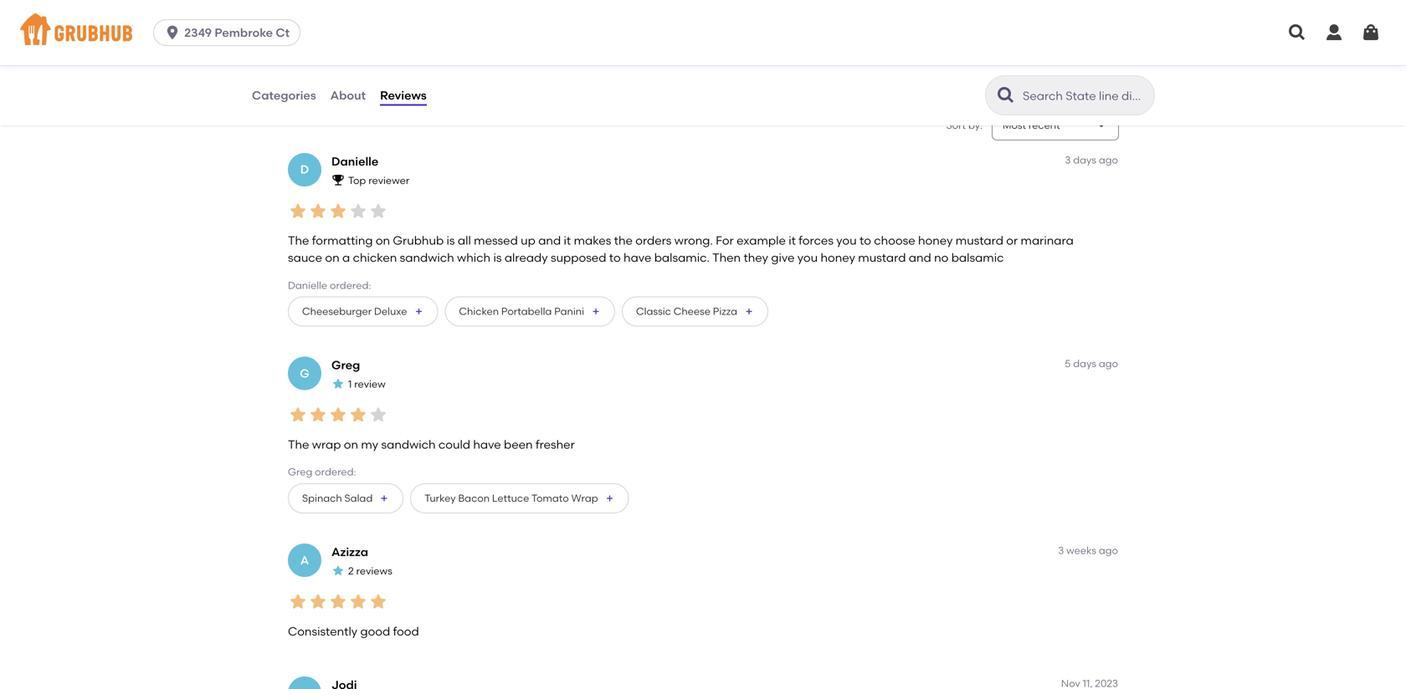 Task type: locate. For each thing, give the bounding box(es) containing it.
review
[[354, 378, 386, 391]]

sandwich
[[400, 251, 454, 265], [381, 438, 436, 452]]

then
[[712, 251, 741, 265]]

cheeseburger
[[302, 306, 372, 318]]

1 horizontal spatial you
[[836, 234, 857, 248]]

plus icon image right wrap
[[605, 494, 615, 504]]

danielle for danielle
[[331, 154, 379, 168]]

it
[[564, 234, 571, 248], [789, 234, 796, 248]]

azizza
[[331, 545, 368, 560]]

all
[[458, 234, 471, 248]]

sort by:
[[946, 119, 983, 131]]

1 horizontal spatial on
[[344, 438, 358, 452]]

1 horizontal spatial is
[[493, 251, 502, 265]]

on for greg
[[344, 438, 358, 452]]

0 horizontal spatial honey
[[821, 251, 855, 265]]

1 vertical spatial have
[[473, 438, 501, 452]]

good
[[360, 625, 390, 639]]

2 vertical spatial ago
[[1099, 545, 1118, 557]]

for
[[716, 234, 734, 248]]

2 vertical spatial on
[[344, 438, 358, 452]]

1 horizontal spatial to
[[860, 234, 871, 248]]

chicken portabella panini button
[[445, 297, 615, 327]]

no
[[934, 251, 949, 265]]

1 vertical spatial mustard
[[858, 251, 906, 265]]

0 horizontal spatial on
[[325, 251, 340, 265]]

is
[[447, 234, 455, 248], [493, 251, 502, 265]]

balsamic
[[951, 251, 1004, 265]]

1 vertical spatial the
[[288, 438, 309, 452]]

to down "the"
[[609, 251, 621, 265]]

food for 89 good food
[[328, 36, 350, 48]]

1 vertical spatial to
[[609, 251, 621, 265]]

0 horizontal spatial food
[[328, 36, 350, 48]]

0 horizontal spatial it
[[564, 234, 571, 248]]

0 vertical spatial is
[[447, 234, 455, 248]]

0 horizontal spatial 3
[[1058, 545, 1064, 557]]

ago
[[1099, 154, 1118, 166], [1099, 358, 1118, 370], [1099, 545, 1118, 557]]

0 vertical spatial ago
[[1099, 154, 1118, 166]]

1 vertical spatial greg
[[288, 466, 312, 479]]

wrap
[[312, 438, 341, 452]]

greg up the 1
[[331, 358, 360, 373]]

turkey bacon lettuce tomato wrap button
[[410, 484, 629, 514]]

0 vertical spatial sandwich
[[400, 251, 454, 265]]

plus icon image right panini
[[591, 307, 601, 317]]

0 horizontal spatial danielle
[[288, 279, 327, 292]]

89 good food
[[298, 18, 350, 48]]

1 vertical spatial 3
[[1058, 545, 1064, 557]]

you right forces
[[836, 234, 857, 248]]

plus icon image inside spinach salad button
[[379, 494, 389, 504]]

0 vertical spatial honey
[[918, 234, 953, 248]]

greg
[[331, 358, 360, 373], [288, 466, 312, 479]]

0 horizontal spatial svg image
[[164, 24, 181, 41]]

marinara
[[1021, 234, 1074, 248]]

the inside the formatting on grubhub is all messed up and it makes the orders wrong. for example it forces you to choose honey mustard or marinara sauce on a chicken sandwich which is already supposed to have balsamic. then they give you honey mustard and no balsamic
[[288, 234, 309, 248]]

greg for greg ordered:
[[288, 466, 312, 479]]

0 horizontal spatial greg
[[288, 466, 312, 479]]

it up supposed
[[564, 234, 571, 248]]

1 vertical spatial ago
[[1099, 358, 1118, 370]]

svg image
[[1287, 23, 1307, 43], [1361, 23, 1381, 43]]

1 vertical spatial days
[[1073, 358, 1096, 370]]

0 vertical spatial the
[[288, 234, 309, 248]]

2349
[[184, 26, 212, 40]]

g
[[300, 367, 309, 381]]

sandwich down grubhub
[[400, 251, 454, 265]]

on up 'chicken'
[[376, 234, 390, 248]]

balsamic.
[[654, 251, 710, 265]]

star icon image
[[288, 201, 308, 221], [308, 201, 328, 221], [328, 201, 348, 221], [348, 201, 368, 221], [368, 201, 388, 221], [331, 377, 345, 391], [288, 405, 308, 425], [308, 405, 328, 425], [328, 405, 348, 425], [348, 405, 368, 425], [368, 405, 388, 425], [331, 564, 345, 578], [288, 592, 308, 612], [308, 592, 328, 612], [328, 592, 348, 612], [348, 592, 368, 612], [368, 592, 388, 612]]

to left 'choose'
[[860, 234, 871, 248]]

3 days ago
[[1065, 154, 1118, 166]]

1 vertical spatial ordered:
[[315, 466, 356, 479]]

could
[[439, 438, 470, 452]]

svg image
[[1324, 23, 1344, 43], [164, 24, 181, 41]]

2 days from the top
[[1073, 358, 1096, 370]]

have down "the"
[[624, 251, 652, 265]]

ct
[[276, 26, 290, 40]]

plus icon image for classic cheese pizza
[[744, 307, 754, 317]]

search icon image
[[996, 85, 1016, 105]]

plus icon image inside cheeseburger deluxe button
[[414, 307, 424, 317]]

3 for consistently good food
[[1058, 545, 1064, 557]]

days right 5
[[1073, 358, 1096, 370]]

days
[[1073, 154, 1096, 166], [1073, 358, 1096, 370]]

1 vertical spatial danielle
[[288, 279, 327, 292]]

greg ordered:
[[288, 466, 356, 479]]

plus icon image for turkey bacon lettuce tomato wrap
[[605, 494, 615, 504]]

is left all
[[447, 234, 455, 248]]

sandwich inside the formatting on grubhub is all messed up and it makes the orders wrong. for example it forces you to choose honey mustard or marinara sauce on a chicken sandwich which is already supposed to have balsamic. then they give you honey mustard and no balsamic
[[400, 251, 454, 265]]

caret down icon image
[[1095, 119, 1108, 132]]

1 horizontal spatial have
[[624, 251, 652, 265]]

1 vertical spatial honey
[[821, 251, 855, 265]]

plus icon image right pizza
[[744, 307, 754, 317]]

the formatting on grubhub is all messed up and it makes the orders wrong. for example it forces you to choose honey mustard or marinara sauce on a chicken sandwich which is already supposed to have balsamic. then they give you honey mustard and no balsamic
[[288, 234, 1074, 265]]

1 days from the top
[[1073, 154, 1096, 166]]

or
[[1006, 234, 1018, 248]]

and
[[538, 234, 561, 248], [909, 251, 931, 265]]

danielle ordered:
[[288, 279, 371, 292]]

ago right weeks
[[1099, 545, 1118, 557]]

0 horizontal spatial you
[[797, 251, 818, 265]]

you down forces
[[797, 251, 818, 265]]

1 the from the top
[[288, 234, 309, 248]]

0 vertical spatial to
[[860, 234, 871, 248]]

top reviewer
[[348, 174, 410, 187]]

0 vertical spatial and
[[538, 234, 561, 248]]

0 vertical spatial greg
[[331, 358, 360, 373]]

plus icon image inside chicken portabella panini button
[[591, 307, 601, 317]]

correct order
[[456, 36, 494, 65]]

about
[[330, 88, 366, 102]]

greg up spinach
[[288, 466, 312, 479]]

1 horizontal spatial it
[[789, 234, 796, 248]]

ordered: up cheeseburger deluxe
[[330, 279, 371, 292]]

1 vertical spatial food
[[393, 625, 419, 639]]

on
[[376, 234, 390, 248], [325, 251, 340, 265], [344, 438, 358, 452]]

0 vertical spatial have
[[624, 251, 652, 265]]

1 horizontal spatial and
[[909, 251, 931, 265]]

0 vertical spatial on
[[376, 234, 390, 248]]

3 weeks ago
[[1058, 545, 1118, 557]]

2 the from the top
[[288, 438, 309, 452]]

it up give
[[789, 234, 796, 248]]

ago down caret down icon
[[1099, 154, 1118, 166]]

plus icon image right the deluxe
[[414, 307, 424, 317]]

0 vertical spatial danielle
[[331, 154, 379, 168]]

ordered: up the spinach salad
[[315, 466, 356, 479]]

1 horizontal spatial 3
[[1065, 154, 1071, 166]]

5
[[1065, 358, 1071, 370]]

the up sauce at the left top
[[288, 234, 309, 248]]

1 vertical spatial on
[[325, 251, 340, 265]]

example
[[737, 234, 786, 248]]

classic
[[636, 306, 671, 318]]

2 reviews
[[348, 566, 392, 578]]

danielle up top
[[331, 154, 379, 168]]

3
[[1065, 154, 1071, 166], [1058, 545, 1064, 557]]

honey down forces
[[821, 251, 855, 265]]

days down caret down icon
[[1073, 154, 1096, 166]]

0 vertical spatial ordered:
[[330, 279, 371, 292]]

ordered: for formatting
[[330, 279, 371, 292]]

and left no
[[909, 251, 931, 265]]

a
[[300, 554, 309, 568]]

on left my
[[344, 438, 358, 452]]

1 horizontal spatial food
[[393, 625, 419, 639]]

most
[[1003, 119, 1026, 131]]

1 horizontal spatial danielle
[[331, 154, 379, 168]]

0 vertical spatial food
[[328, 36, 350, 48]]

1 ago from the top
[[1099, 154, 1118, 166]]

ordered:
[[330, 279, 371, 292], [315, 466, 356, 479]]

0 horizontal spatial svg image
[[1287, 23, 1307, 43]]

plus icon image right salad
[[379, 494, 389, 504]]

chicken
[[353, 251, 397, 265]]

2 ago from the top
[[1099, 358, 1118, 370]]

mustard up balsamic
[[956, 234, 1004, 248]]

0 vertical spatial you
[[836, 234, 857, 248]]

delivery
[[377, 53, 415, 65]]

food inside 89 good food
[[328, 36, 350, 48]]

d
[[300, 162, 309, 177]]

portabella
[[501, 306, 552, 318]]

2 horizontal spatial on
[[376, 234, 390, 248]]

honey up no
[[918, 234, 953, 248]]

plus icon image inside turkey bacon lettuce tomato wrap button
[[605, 494, 615, 504]]

0 vertical spatial days
[[1073, 154, 1096, 166]]

top
[[348, 174, 366, 187]]

have left been
[[473, 438, 501, 452]]

1 horizontal spatial mustard
[[956, 234, 1004, 248]]

plus icon image
[[414, 307, 424, 317], [591, 307, 601, 317], [744, 307, 754, 317], [379, 494, 389, 504], [605, 494, 615, 504]]

0 horizontal spatial is
[[447, 234, 455, 248]]

mustard
[[956, 234, 1004, 248], [858, 251, 906, 265]]

the left wrap
[[288, 438, 309, 452]]

sandwich right my
[[381, 438, 436, 452]]

sort
[[946, 119, 966, 131]]

on left a
[[325, 251, 340, 265]]

plus icon image for spinach salad
[[379, 494, 389, 504]]

1 horizontal spatial svg image
[[1361, 23, 1381, 43]]

wrap
[[571, 493, 598, 505]]

danielle down sauce at the left top
[[288, 279, 327, 292]]

2349 pembroke ct
[[184, 26, 290, 40]]

and right the up
[[538, 234, 561, 248]]

mustard down 'choose'
[[858, 251, 906, 265]]

0 vertical spatial mustard
[[956, 234, 1004, 248]]

good
[[298, 36, 325, 48]]

plus icon image inside classic cheese pizza button
[[744, 307, 754, 317]]

honey
[[918, 234, 953, 248], [821, 251, 855, 265]]

pembroke
[[215, 26, 273, 40]]

1 vertical spatial and
[[909, 251, 931, 265]]

0 vertical spatial 3
[[1065, 154, 1071, 166]]

food for consistently good food
[[393, 625, 419, 639]]

is down messed
[[493, 251, 502, 265]]

days for the wrap on my sandwich could have been fresher
[[1073, 358, 1096, 370]]

0 horizontal spatial mustard
[[858, 251, 906, 265]]

ago right 5
[[1099, 358, 1118, 370]]

have
[[624, 251, 652, 265], [473, 438, 501, 452]]

1 horizontal spatial greg
[[331, 358, 360, 373]]



Task type: vqa. For each thing, say whether or not it's contained in the screenshot.
"Cream Cheese with Garlic, Tomato, Avocado, White fish salad, Pickled Onions, Capers, Egg Sunny side up. We recommend in our Everything bagel"
no



Task type: describe. For each thing, give the bounding box(es) containing it.
chicken portabella panini
[[459, 306, 584, 318]]

spinach
[[302, 493, 342, 505]]

the
[[614, 234, 633, 248]]

classic cheese pizza button
[[622, 297, 768, 327]]

forces
[[799, 234, 834, 248]]

turkey
[[425, 493, 456, 505]]

on time delivery
[[377, 36, 416, 65]]

the wrap on my sandwich could have been fresher
[[288, 438, 575, 452]]

0 horizontal spatial have
[[473, 438, 501, 452]]

lettuce
[[492, 493, 529, 505]]

2
[[348, 566, 354, 578]]

on
[[377, 36, 392, 48]]

fresher
[[536, 438, 575, 452]]

tomato
[[532, 493, 569, 505]]

grubhub
[[393, 234, 444, 248]]

svg image inside 2349 pembroke ct button
[[164, 24, 181, 41]]

1 vertical spatial sandwich
[[381, 438, 436, 452]]

consistently good food
[[288, 625, 419, 639]]

1
[[348, 378, 352, 391]]

categories
[[252, 88, 316, 102]]

cheeseburger deluxe
[[302, 306, 407, 318]]

reviews
[[356, 566, 392, 578]]

classic cheese pizza
[[636, 306, 737, 318]]

Sort by: field
[[1003, 118, 1060, 133]]

reviews
[[380, 88, 427, 102]]

categories button
[[251, 65, 317, 126]]

Search State line diner search field
[[1021, 88, 1149, 104]]

chicken
[[459, 306, 499, 318]]

ordered: for wrap
[[315, 466, 356, 479]]

they
[[744, 251, 768, 265]]

wrong.
[[674, 234, 713, 248]]

weeks
[[1067, 545, 1096, 557]]

orders
[[636, 234, 672, 248]]

3 for the formatting on grubhub is all messed up and it makes the orders wrong. for example it forces you to choose honey mustard or marinara sauce on a chicken sandwich which is already supposed to have balsamic. then they give you honey mustard and no balsamic
[[1065, 154, 1071, 166]]

cheeseburger deluxe button
[[288, 297, 438, 327]]

by:
[[968, 119, 983, 131]]

3 ago from the top
[[1099, 545, 1118, 557]]

ago for fresher
[[1099, 358, 1118, 370]]

deluxe
[[374, 306, 407, 318]]

89
[[298, 18, 312, 32]]

give
[[771, 251, 795, 265]]

recent
[[1029, 119, 1060, 131]]

bacon
[[458, 493, 490, 505]]

1 svg image from the left
[[1287, 23, 1307, 43]]

trophy icon image
[[331, 173, 345, 187]]

1 vertical spatial you
[[797, 251, 818, 265]]

cheese
[[674, 306, 711, 318]]

plus icon image for chicken portabella panini
[[591, 307, 601, 317]]

already
[[505, 251, 548, 265]]

ago for and
[[1099, 154, 1118, 166]]

spinach salad button
[[288, 484, 404, 514]]

choose
[[874, 234, 915, 248]]

my
[[361, 438, 378, 452]]

days for the formatting on grubhub is all messed up and it makes the orders wrong. for example it forces you to choose honey mustard or marinara sauce on a chicken sandwich which is already supposed to have balsamic. then they give you honey mustard and no balsamic
[[1073, 154, 1096, 166]]

2 svg image from the left
[[1361, 23, 1381, 43]]

most recent
[[1003, 119, 1060, 131]]

turkey bacon lettuce tomato wrap
[[425, 493, 598, 505]]

about button
[[330, 65, 367, 126]]

up
[[521, 234, 536, 248]]

time
[[394, 36, 416, 48]]

0 horizontal spatial and
[[538, 234, 561, 248]]

on for danielle
[[376, 234, 390, 248]]

1 vertical spatial is
[[493, 251, 502, 265]]

2349 pembroke ct button
[[153, 19, 307, 46]]

which
[[457, 251, 491, 265]]

formatting
[[312, 234, 373, 248]]

makes
[[574, 234, 611, 248]]

spinach salad
[[302, 493, 373, 505]]

salad
[[344, 493, 373, 505]]

correct
[[456, 36, 494, 48]]

1 horizontal spatial svg image
[[1324, 23, 1344, 43]]

have inside the formatting on grubhub is all messed up and it makes the orders wrong. for example it forces you to choose honey mustard or marinara sauce on a chicken sandwich which is already supposed to have balsamic. then they give you honey mustard and no balsamic
[[624, 251, 652, 265]]

supposed
[[551, 251, 606, 265]]

1 it from the left
[[564, 234, 571, 248]]

plus icon image for cheeseburger deluxe
[[414, 307, 424, 317]]

5 days ago
[[1065, 358, 1118, 370]]

0 horizontal spatial to
[[609, 251, 621, 265]]

panini
[[554, 306, 584, 318]]

2 it from the left
[[789, 234, 796, 248]]

1 horizontal spatial honey
[[918, 234, 953, 248]]

sauce
[[288, 251, 322, 265]]

pizza
[[713, 306, 737, 318]]

reviewer
[[368, 174, 410, 187]]

reviews button
[[379, 65, 428, 126]]

danielle for danielle ordered:
[[288, 279, 327, 292]]

a
[[342, 251, 350, 265]]

greg for greg
[[331, 358, 360, 373]]

consistently
[[288, 625, 358, 639]]

the for the wrap on my sandwich could have been fresher
[[288, 438, 309, 452]]

main navigation navigation
[[0, 0, 1406, 65]]

been
[[504, 438, 533, 452]]

the for the formatting on grubhub is all messed up and it makes the orders wrong. for example it forces you to choose honey mustard or marinara sauce on a chicken sandwich which is already supposed to have balsamic. then they give you honey mustard and no balsamic
[[288, 234, 309, 248]]



